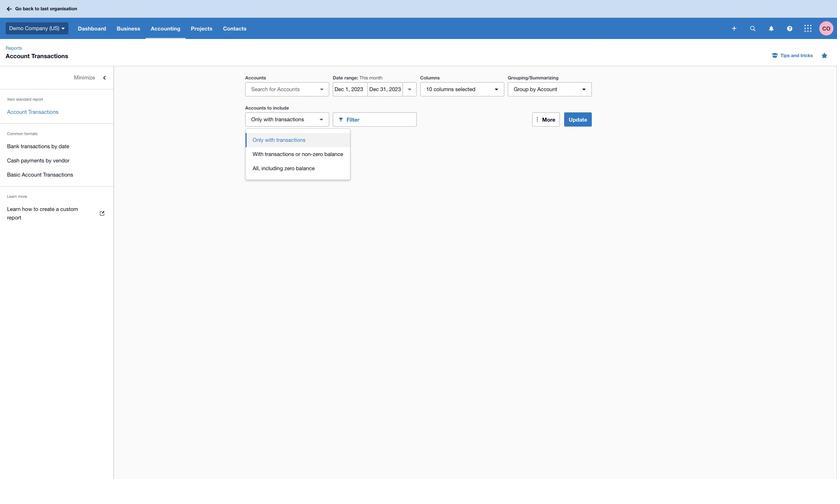 Task type: vqa. For each thing, say whether or not it's contained in the screenshot.
balance
yes



Task type: locate. For each thing, give the bounding box(es) containing it.
list box
[[246, 129, 351, 180]]

business button
[[112, 18, 146, 39]]

last
[[41, 6, 49, 11]]

report up account transactions
[[33, 97, 43, 101]]

10 columns selected
[[427, 86, 476, 92]]

co
[[823, 25, 831, 31]]

0 vertical spatial with
[[264, 116, 274, 122]]

0 horizontal spatial balance
[[296, 165, 315, 171]]

1 vertical spatial report
[[7, 215, 21, 221]]

reports
[[6, 45, 22, 51]]

date
[[333, 75, 343, 81]]

1 vertical spatial by
[[51, 143, 57, 149]]

by left vendor
[[46, 157, 52, 164]]

transactions inside reports account transactions
[[31, 52, 68, 60]]

transactions down 'cash payments by vendor' link in the top of the page
[[43, 172, 73, 178]]

0 vertical spatial report
[[33, 97, 43, 101]]

update
[[569, 116, 588, 123]]

with
[[264, 116, 274, 122], [265, 137, 275, 143]]

learn how to create a custom report link
[[0, 202, 114, 225]]

learn inside the "learn how to create a custom report"
[[7, 206, 21, 212]]

only with transactions button
[[245, 112, 329, 127]]

transactions down include
[[275, 116, 304, 122]]

only for only with transactions popup button
[[251, 116, 262, 122]]

range
[[345, 75, 357, 81]]

basic
[[7, 172, 20, 178]]

all, including zero balance button
[[246, 161, 351, 176]]

1 vertical spatial only
[[253, 137, 264, 143]]

0 vertical spatial to
[[35, 6, 39, 11]]

zero inside with transactions or non-zero balance button
[[313, 151, 323, 157]]

more button
[[533, 112, 560, 127]]

accounts
[[245, 75, 266, 81], [245, 105, 266, 111]]

transactions down xero standard report
[[28, 109, 58, 115]]

1 learn from the top
[[7, 194, 17, 199]]

with inside popup button
[[264, 116, 274, 122]]

columns
[[421, 75, 440, 81]]

only with transactions inside button
[[253, 137, 306, 143]]

only down accounts to include
[[251, 116, 262, 122]]

go back to last organisation
[[15, 6, 77, 11]]

with inside button
[[265, 137, 275, 143]]

only with transactions down only with transactions popup button
[[253, 137, 306, 143]]

with for only with transactions button
[[265, 137, 275, 143]]

account down reports link
[[6, 52, 30, 60]]

by left date
[[51, 143, 57, 149]]

all,
[[253, 165, 260, 171]]

only with transactions for only with transactions popup button
[[251, 116, 304, 122]]

0 vertical spatial learn
[[7, 194, 17, 199]]

go
[[15, 6, 22, 11]]

2 vertical spatial by
[[46, 157, 52, 164]]

tips and tricks
[[781, 52, 814, 58]]

to inside go back to last organisation link
[[35, 6, 39, 11]]

only up with
[[253, 137, 264, 143]]

0 vertical spatial transactions
[[31, 52, 68, 60]]

only for only with transactions button
[[253, 137, 264, 143]]

svg image
[[7, 7, 12, 11], [751, 26, 756, 31], [733, 26, 737, 31], [61, 28, 65, 29]]

1 vertical spatial zero
[[285, 165, 295, 171]]

by inside the bank transactions by date link
[[51, 143, 57, 149]]

1 horizontal spatial zero
[[313, 151, 323, 157]]

learn down learn more
[[7, 206, 21, 212]]

open image
[[315, 82, 329, 96]]

custom
[[60, 206, 78, 212]]

2 vertical spatial to
[[34, 206, 38, 212]]

by for date
[[51, 143, 57, 149]]

by inside the group by account popup button
[[531, 86, 536, 92]]

how
[[22, 206, 32, 212]]

1 horizontal spatial report
[[33, 97, 43, 101]]

with down accounts to include
[[264, 116, 274, 122]]

to
[[35, 6, 39, 11], [268, 105, 272, 111], [34, 206, 38, 212]]

with transactions or non-zero balance
[[253, 151, 343, 157]]

create
[[40, 206, 55, 212]]

filter
[[347, 116, 360, 123]]

to left include
[[268, 105, 272, 111]]

account inside popup button
[[538, 86, 558, 92]]

date
[[59, 143, 69, 149]]

svg image inside go back to last organisation link
[[7, 7, 12, 11]]

2 accounts from the top
[[245, 105, 266, 111]]

balance down non-
[[296, 165, 315, 171]]

1 vertical spatial to
[[268, 105, 272, 111]]

by down grouping/summarizing
[[531, 86, 536, 92]]

banner containing co
[[0, 0, 838, 39]]

report inside the "learn how to create a custom report"
[[7, 215, 21, 221]]

account down "payments"
[[22, 172, 42, 178]]

only inside button
[[253, 137, 264, 143]]

bank
[[7, 143, 19, 149]]

balance
[[325, 151, 343, 157], [296, 165, 315, 171]]

organisation
[[50, 6, 77, 11]]

0 vertical spatial only with transactions
[[251, 116, 304, 122]]

:
[[357, 75, 359, 81]]

with down only with transactions popup button
[[265, 137, 275, 143]]

group by account
[[514, 86, 558, 92]]

Select end date field
[[368, 83, 403, 96]]

1 vertical spatial with
[[265, 137, 275, 143]]

transactions up minimize button
[[31, 52, 68, 60]]

0 horizontal spatial zero
[[285, 165, 295, 171]]

remove from favorites image
[[818, 48, 832, 62]]

learn
[[7, 194, 17, 199], [7, 206, 21, 212]]

2 vertical spatial transactions
[[43, 172, 73, 178]]

transactions inside popup button
[[275, 116, 304, 122]]

1 horizontal spatial balance
[[325, 151, 343, 157]]

only
[[251, 116, 262, 122], [253, 137, 264, 143]]

demo
[[9, 25, 23, 31]]

report down learn more
[[7, 215, 21, 221]]

group
[[246, 129, 351, 180]]

balance right non-
[[325, 151, 343, 157]]

demo company (us) button
[[0, 18, 73, 39]]

accounts up search for accounts text field on the left of page
[[245, 75, 266, 81]]

0 vertical spatial accounts
[[245, 75, 266, 81]]

2 learn from the top
[[7, 206, 21, 212]]

account transactions
[[7, 109, 58, 115]]

to for learn how to create a custom report
[[34, 206, 38, 212]]

only inside popup button
[[251, 116, 262, 122]]

0 vertical spatial zero
[[313, 151, 323, 157]]

zero right or
[[313, 151, 323, 157]]

1 vertical spatial only with transactions
[[253, 137, 306, 143]]

xero standard report
[[7, 97, 43, 101]]

account
[[6, 52, 30, 60], [538, 86, 558, 92], [7, 109, 27, 115], [22, 172, 42, 178]]

0 vertical spatial by
[[531, 86, 536, 92]]

0 vertical spatial only
[[251, 116, 262, 122]]

transactions for reports account transactions
[[31, 52, 68, 60]]

group containing only with transactions
[[246, 129, 351, 180]]

include
[[273, 105, 289, 111]]

1 vertical spatial accounts
[[245, 105, 266, 111]]

1 accounts from the top
[[245, 75, 266, 81]]

to right how
[[34, 206, 38, 212]]

zero
[[313, 151, 323, 157], [285, 165, 295, 171]]

1 vertical spatial transactions
[[28, 109, 58, 115]]

selected
[[456, 86, 476, 92]]

bank transactions by date
[[7, 143, 69, 149]]

cash payments by vendor
[[7, 157, 69, 164]]

minimize
[[74, 74, 95, 81]]

formats
[[24, 132, 38, 136]]

None field
[[245, 82, 329, 96]]

only with transactions
[[251, 116, 304, 122], [253, 137, 306, 143]]

projects
[[191, 25, 213, 32]]

report
[[33, 97, 43, 101], [7, 215, 21, 221]]

1 vertical spatial learn
[[7, 206, 21, 212]]

account transactions link
[[0, 105, 114, 119]]

transactions
[[31, 52, 68, 60], [28, 109, 58, 115], [43, 172, 73, 178]]

zero down with transactions or non-zero balance button in the left of the page
[[285, 165, 295, 171]]

0 horizontal spatial report
[[7, 215, 21, 221]]

only with transactions for only with transactions button
[[253, 137, 306, 143]]

all, including zero balance
[[253, 165, 315, 171]]

by
[[531, 86, 536, 92], [51, 143, 57, 149], [46, 157, 52, 164]]

only with transactions down include
[[251, 116, 304, 122]]

to left last
[[35, 6, 39, 11]]

by inside 'cash payments by vendor' link
[[46, 157, 52, 164]]

accounts left include
[[245, 105, 266, 111]]

this
[[360, 75, 368, 81]]

transactions up with transactions or non-zero balance
[[277, 137, 306, 143]]

to inside the "learn how to create a custom report"
[[34, 206, 38, 212]]

only with transactions inside popup button
[[251, 116, 304, 122]]

by for vendor
[[46, 157, 52, 164]]

learn how to create a custom report
[[7, 206, 78, 221]]

banner
[[0, 0, 838, 39]]

learn more
[[7, 194, 27, 199]]

svg image
[[805, 25, 812, 32], [770, 26, 774, 31], [788, 26, 793, 31]]

learn left more
[[7, 194, 17, 199]]

account down grouping/summarizing
[[538, 86, 558, 92]]



Task type: describe. For each thing, give the bounding box(es) containing it.
and
[[792, 52, 800, 58]]

co button
[[820, 18, 838, 39]]

zero inside all, including zero balance button
[[285, 165, 295, 171]]

columns
[[434, 86, 454, 92]]

payments
[[21, 157, 44, 164]]

with transactions or non-zero balance button
[[246, 147, 351, 161]]

projects button
[[186, 18, 218, 39]]

accounts to include
[[245, 105, 289, 111]]

transactions down formats
[[21, 143, 50, 149]]

demo company (us)
[[9, 25, 59, 31]]

month
[[370, 75, 383, 81]]

grouping/summarizing
[[508, 75, 559, 81]]

bank transactions by date link
[[0, 139, 114, 154]]

go back to last organisation link
[[4, 3, 81, 15]]

accounting button
[[146, 18, 186, 39]]

svg image inside demo company (us) popup button
[[61, 28, 65, 29]]

standard
[[16, 97, 32, 101]]

accounting
[[151, 25, 180, 32]]

1 vertical spatial balance
[[296, 165, 315, 171]]

(us)
[[49, 25, 59, 31]]

cash
[[7, 157, 19, 164]]

learn for learn how to create a custom report
[[7, 206, 21, 212]]

reports link
[[3, 45, 25, 52]]

0 vertical spatial balance
[[325, 151, 343, 157]]

group
[[514, 86, 529, 92]]

tips
[[781, 52, 791, 58]]

dashboard
[[78, 25, 106, 32]]

accounts for accounts to include
[[245, 105, 266, 111]]

a
[[56, 206, 59, 212]]

contacts
[[223, 25, 247, 32]]

xero
[[7, 97, 15, 101]]

business
[[117, 25, 140, 32]]

more
[[543, 116, 556, 123]]

reports account transactions
[[6, 45, 68, 60]]

10
[[427, 86, 433, 92]]

with
[[253, 151, 264, 157]]

basic account transactions
[[7, 172, 73, 178]]

company
[[25, 25, 48, 31]]

common formats
[[7, 132, 38, 136]]

vendor
[[53, 157, 69, 164]]

account down 'xero'
[[7, 109, 27, 115]]

group by account button
[[508, 82, 592, 96]]

transactions for basic account transactions
[[43, 172, 73, 178]]

basic account transactions link
[[0, 168, 114, 182]]

update button
[[565, 112, 592, 127]]

transactions up "all, including zero balance"
[[265, 151, 294, 157]]

contacts button
[[218, 18, 252, 39]]

back
[[23, 6, 34, 11]]

2 horizontal spatial svg image
[[805, 25, 812, 32]]

account inside reports account transactions
[[6, 52, 30, 60]]

list of convenience dates image
[[403, 82, 417, 96]]

minimize button
[[0, 71, 114, 85]]

more
[[18, 194, 27, 199]]

accounts for accounts
[[245, 75, 266, 81]]

tips and tricks button
[[768, 50, 818, 61]]

common
[[7, 132, 23, 136]]

Search for Accounts text field
[[246, 83, 316, 96]]

non-
[[302, 151, 313, 157]]

date range : this month
[[333, 75, 383, 81]]

0 horizontal spatial svg image
[[770, 26, 774, 31]]

only with transactions button
[[246, 133, 351, 147]]

filter button
[[333, 112, 417, 127]]

tricks
[[801, 52, 814, 58]]

cash payments by vendor link
[[0, 154, 114, 168]]

dashboard link
[[73, 18, 112, 39]]

list box containing only with transactions
[[246, 129, 351, 180]]

to for go back to last organisation
[[35, 6, 39, 11]]

including
[[262, 165, 283, 171]]

or
[[296, 151, 301, 157]]

Select start date field
[[333, 83, 368, 96]]

learn for learn more
[[7, 194, 17, 199]]

with for only with transactions popup button
[[264, 116, 274, 122]]

1 horizontal spatial svg image
[[788, 26, 793, 31]]



